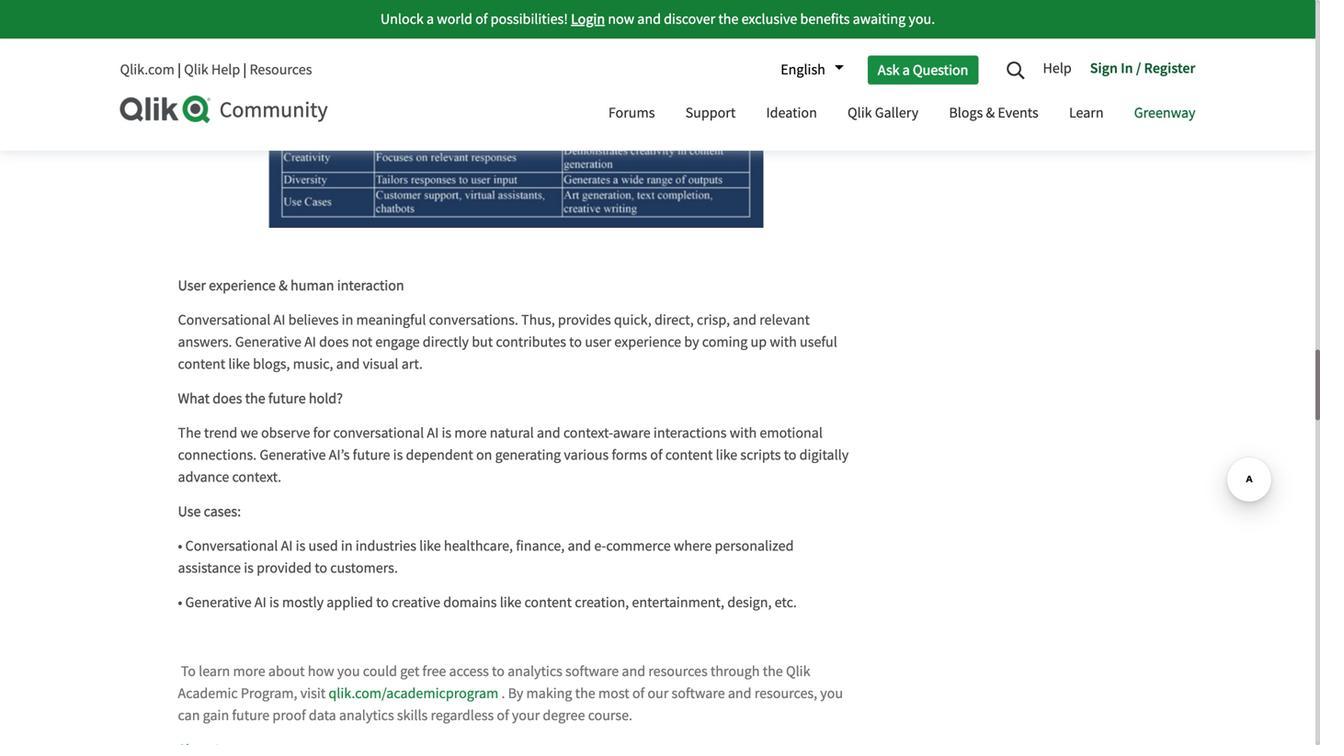 Task type: locate. For each thing, give the bounding box(es) containing it.
and right the now
[[638, 10, 661, 29]]

to down emotional
[[784, 446, 797, 465]]

0 vertical spatial generative
[[235, 333, 302, 352]]

unlock
[[381, 10, 424, 29]]

learn button
[[1056, 87, 1118, 142]]

1 vertical spatial more
[[233, 663, 266, 682]]

can
[[178, 707, 200, 726]]

of right "world"
[[476, 10, 488, 29]]

0 vertical spatial does
[[319, 333, 349, 352]]

design,
[[728, 594, 772, 613]]

engage
[[376, 333, 420, 352]]

help left resources
[[211, 60, 240, 79]]

& left the human at the top left
[[279, 277, 288, 295]]

2 vertical spatial future
[[232, 707, 270, 726]]

1 horizontal spatial software
[[672, 685, 725, 704]]

conversational up "answers."
[[178, 311, 271, 330]]

ai left believes
[[274, 311, 286, 330]]

content
[[178, 355, 225, 374], [666, 446, 713, 465], [525, 594, 572, 613]]

0 horizontal spatial &
[[279, 277, 288, 295]]

is down conversational
[[393, 446, 403, 465]]

thus,
[[522, 311, 555, 330]]

1 horizontal spatial &
[[987, 103, 995, 122]]

you
[[337, 663, 360, 682], [821, 685, 844, 704]]

&
[[987, 103, 995, 122], [279, 277, 288, 295]]

observe
[[261, 424, 310, 443]]

0 horizontal spatial does
[[213, 390, 242, 409]]

1 horizontal spatial analytics
[[508, 663, 563, 682]]

software up "most"
[[566, 663, 619, 682]]

in right used
[[341, 537, 353, 556]]

to down used
[[315, 559, 328, 578]]

sign in / register link
[[1082, 52, 1196, 87]]

1 vertical spatial qlik
[[848, 103, 873, 122]]

does left 'not'
[[319, 333, 349, 352]]

generative down the observe at the bottom left
[[260, 446, 326, 465]]

qlik image
[[120, 96, 212, 123]]

more inside the trend we observe for conversational ai is more natural and context-aware interactions with emotional connections. generative ai's future is dependent on generating various forms of content like scripts to digitally advance context.
[[455, 424, 487, 443]]

blogs,
[[253, 355, 290, 374]]

natural
[[490, 424, 534, 443]]

a for unlock
[[427, 10, 434, 29]]

future down program,
[[232, 707, 270, 726]]

community
[[220, 96, 328, 124]]

awaiting
[[853, 10, 906, 29]]

1 | from the left
[[178, 60, 181, 79]]

qlik
[[184, 60, 209, 79], [848, 103, 873, 122]]

1 vertical spatial a
[[903, 60, 910, 79]]

1 • from the top
[[178, 537, 182, 556]]

a for ask
[[903, 60, 910, 79]]

and down through
[[728, 685, 752, 704]]

0 horizontal spatial analytics
[[339, 707, 394, 726]]

and down 'not'
[[336, 355, 360, 374]]

conversational
[[333, 424, 424, 443]]

| right qlik help link
[[243, 60, 247, 79]]

interaction
[[337, 277, 404, 295]]

| right qlik.com
[[178, 60, 181, 79]]

generative down assistance
[[185, 594, 252, 613]]

of down . at the bottom left of page
[[497, 707, 509, 726]]

user
[[585, 333, 612, 352]]

future up the observe at the bottom left
[[268, 390, 306, 409]]

more up on
[[455, 424, 487, 443]]

content left creation, on the left
[[525, 594, 572, 613]]

•
[[178, 537, 182, 556], [178, 594, 182, 613]]

& right blogs
[[987, 103, 995, 122]]

support
[[686, 103, 736, 122]]

• down use on the left bottom of page
[[178, 537, 182, 556]]

qlik left gallery
[[848, 103, 873, 122]]

the up the we on the bottom of page
[[245, 390, 265, 409]]

experience inside conversational ai believes in meaningful conversations. thus, provides quick, direct, crisp, and relevant answers. generative ai does not engage directly but contributes to user experience by coming up with useful content like blogs, music, and visual art.
[[615, 333, 682, 352]]

to
[[570, 333, 582, 352], [784, 446, 797, 465], [315, 559, 328, 578], [376, 594, 389, 613], [492, 663, 505, 682]]

0 horizontal spatial a
[[427, 10, 434, 29]]

like left blogs,
[[228, 355, 250, 374]]

1 horizontal spatial qlik
[[848, 103, 873, 122]]

the right discover
[[719, 10, 739, 29]]

• conversational ai is used in industries like healthcare, finance, and e-commerce where personalized assistance is provided to customers.
[[178, 537, 794, 578]]

e-
[[595, 537, 607, 556]]

analytics
[[508, 663, 563, 682], [339, 707, 394, 726]]

art.
[[402, 355, 423, 374]]

analytics up making
[[508, 663, 563, 682]]

you right the how
[[337, 663, 360, 682]]

. by making the most of our software and resources, you can gain future proof data analytics skills regardless of your degree course.
[[178, 685, 844, 726]]

conversational ai believes in meaningful conversations. thus, provides quick, direct, crisp, and relevant answers. generative ai does not engage directly but contributes to user experience by coming up with useful content like blogs, music, and visual art.
[[178, 311, 838, 374]]

2 vertical spatial the
[[576, 685, 596, 704]]

0 vertical spatial •
[[178, 537, 182, 556]]

a left "world"
[[427, 10, 434, 29]]

1 vertical spatial •
[[178, 594, 182, 613]]

learn
[[1070, 103, 1104, 122]]

like inside conversational ai believes in meaningful conversations. thus, provides quick, direct, crisp, and relevant answers. generative ai does not engage directly but contributes to user experience by coming up with useful content like blogs, music, and visual art.
[[228, 355, 250, 374]]

qlik right qlik.com
[[184, 60, 209, 79]]

like
[[228, 355, 250, 374], [716, 446, 738, 465], [420, 537, 441, 556], [500, 594, 522, 613]]

0 horizontal spatial content
[[178, 355, 225, 374]]

software down resources
[[672, 685, 725, 704]]

• inside • conversational ai is used in industries like healthcare, finance, and e-commerce where personalized assistance is provided to customers.
[[178, 537, 182, 556]]

human
[[291, 277, 334, 295]]

1 horizontal spatial the
[[576, 685, 596, 704]]

in
[[342, 311, 354, 330], [341, 537, 353, 556]]

with inside conversational ai believes in meaningful conversations. thus, provides quick, direct, crisp, and relevant answers. generative ai does not engage directly but contributes to user experience by coming up with useful content like blogs, music, and visual art.
[[770, 333, 797, 352]]

0 vertical spatial content
[[178, 355, 225, 374]]

in up 'not'
[[342, 311, 354, 330]]

up
[[751, 333, 767, 352]]

more up program,
[[233, 663, 266, 682]]

emotional
[[760, 424, 823, 443]]

academic
[[178, 685, 238, 704]]

you inside 'o learn more about how you could get free access to analytics software and resources through the qlik academic program, visit'
[[337, 663, 360, 682]]

and
[[638, 10, 661, 29], [733, 311, 757, 330], [336, 355, 360, 374], [537, 424, 561, 443], [568, 537, 592, 556], [622, 663, 646, 682], [728, 685, 752, 704]]

and up "most"
[[622, 663, 646, 682]]

analytics inside 'o learn more about how you could get free access to analytics software and resources through the qlik academic program, visit'
[[508, 663, 563, 682]]

|
[[178, 60, 181, 79], [243, 60, 247, 79]]

and up generating
[[537, 424, 561, 443]]

1 horizontal spatial experience
[[615, 333, 682, 352]]

conversational inside conversational ai believes in meaningful conversations. thus, provides quick, direct, crisp, and relevant answers. generative ai does not engage directly but contributes to user experience by coming up with useful content like blogs, music, and visual art.
[[178, 311, 271, 330]]

the left "most"
[[576, 685, 596, 704]]

• down assistance
[[178, 594, 182, 613]]

1 horizontal spatial more
[[455, 424, 487, 443]]

interactions
[[654, 424, 727, 443]]

0 horizontal spatial software
[[566, 663, 619, 682]]

get
[[400, 663, 420, 682]]

2 • from the top
[[178, 594, 182, 613]]

more inside 'o learn more about how you could get free access to analytics software and resources through the qlik academic program, visit'
[[233, 663, 266, 682]]

0 vertical spatial experience
[[209, 277, 276, 295]]

blogs & events
[[950, 103, 1039, 122]]

1 vertical spatial in
[[341, 537, 353, 556]]

does inside conversational ai believes in meaningful conversations. thus, provides quick, direct, crisp, and relevant answers. generative ai does not engage directly but contributes to user experience by coming up with useful content like blogs, music, and visual art.
[[319, 333, 349, 352]]

to inside the trend we observe for conversational ai is more natural and context-aware interactions with emotional connections. generative ai's future is dependent on generating various forms of content like scripts to digitally advance context.
[[784, 446, 797, 465]]

scripts
[[741, 446, 781, 465]]

1 vertical spatial with
[[730, 424, 757, 443]]

experience right user
[[209, 277, 276, 295]]

0 vertical spatial analytics
[[508, 663, 563, 682]]

discover
[[664, 10, 716, 29]]

and inside 'o learn more about how you could get free access to analytics software and resources through the qlik academic program, visit'
[[622, 663, 646, 682]]

to inside 'o learn more about how you could get free access to analytics software and resources through the qlik academic program, visit'
[[492, 663, 505, 682]]

0 horizontal spatial experience
[[209, 277, 276, 295]]

1 vertical spatial conversational
[[185, 537, 278, 556]]

resources
[[649, 663, 708, 682]]

software
[[566, 663, 619, 682], [672, 685, 725, 704]]

world
[[437, 10, 473, 29]]

• for • conversational ai is used in industries like healthcare, finance, and e-commerce where personalized assistance is provided to customers.
[[178, 537, 182, 556]]

2 horizontal spatial the
[[719, 10, 739, 29]]

content down "answers."
[[178, 355, 225, 374]]

generative up blogs,
[[235, 333, 302, 352]]

how
[[308, 663, 334, 682]]

various
[[564, 446, 609, 465]]

of right forms
[[651, 446, 663, 465]]

context.
[[232, 468, 282, 487]]

context-
[[564, 424, 613, 443]]

personalized
[[715, 537, 794, 556]]

ai
[[274, 311, 286, 330], [305, 333, 316, 352], [427, 424, 439, 443], [281, 537, 293, 556], [255, 594, 267, 613]]

0 vertical spatial in
[[342, 311, 354, 330]]

content inside the trend we observe for conversational ai is more natural and context-aware interactions with emotional connections. generative ai's future is dependent on generating various forms of content like scripts to digitally advance context.
[[666, 446, 713, 465]]

0 vertical spatial &
[[987, 103, 995, 122]]

with down relevant
[[770, 333, 797, 352]]

& inside dropdown button
[[987, 103, 995, 122]]

like right industries
[[420, 537, 441, 556]]

0 vertical spatial conversational
[[178, 311, 271, 330]]

• for • generative ai is mostly applied to creative domains like content creation, entertainment, design, etc.
[[178, 594, 182, 613]]

with up scripts
[[730, 424, 757, 443]]

software inside 'o learn more about how you could get free access to analytics software and resources through the qlik academic program, visit'
[[566, 663, 619, 682]]

is left mostly
[[270, 594, 279, 613]]

like left scripts
[[716, 446, 738, 465]]

future
[[268, 390, 306, 409], [353, 446, 390, 465], [232, 707, 270, 726]]

0 horizontal spatial you
[[337, 663, 360, 682]]

meaningful
[[356, 311, 426, 330]]

blogs
[[950, 103, 984, 122]]

0 vertical spatial with
[[770, 333, 797, 352]]

0 vertical spatial future
[[268, 390, 306, 409]]

you.
[[909, 10, 936, 29]]

experience down quick,
[[615, 333, 682, 352]]

0 vertical spatial a
[[427, 10, 434, 29]]

ai up 'dependent' on the left bottom of the page
[[427, 424, 439, 443]]

what
[[178, 390, 210, 409]]

contributes
[[496, 333, 567, 352]]

greenway link
[[1121, 87, 1210, 142]]

menu bar
[[595, 87, 1210, 142]]

does right what
[[213, 390, 242, 409]]

conversational up assistance
[[185, 537, 278, 556]]

cases:
[[204, 503, 241, 522]]

1 horizontal spatial does
[[319, 333, 349, 352]]

you right "resources,"
[[821, 685, 844, 704]]

question
[[913, 60, 969, 79]]

0 horizontal spatial qlik
[[184, 60, 209, 79]]

conversational inside • conversational ai is used in industries like healthcare, finance, and e-commerce where personalized assistance is provided to customers.
[[185, 537, 278, 556]]

conversations.
[[429, 311, 519, 330]]

a
[[427, 10, 434, 29], [903, 60, 910, 79]]

0 horizontal spatial with
[[730, 424, 757, 443]]

and left the e-
[[568, 537, 592, 556]]

and up up
[[733, 311, 757, 330]]

1 horizontal spatial you
[[821, 685, 844, 704]]

creative
[[392, 594, 441, 613]]

your
[[512, 707, 540, 726]]

1 vertical spatial future
[[353, 446, 390, 465]]

content down interactions
[[666, 446, 713, 465]]

ai inside the trend we observe for conversational ai is more natural and context-aware interactions with emotional connections. generative ai's future is dependent on generating various forms of content like scripts to digitally advance context.
[[427, 424, 439, 443]]

does
[[319, 333, 349, 352], [213, 390, 242, 409]]

skills
[[397, 707, 428, 726]]

the trend we observe for conversational ai is more natural and context-aware interactions with emotional connections. generative ai's future is dependent on generating various forms of content like scripts to digitally advance context.
[[178, 424, 849, 487]]

1 vertical spatial analytics
[[339, 707, 394, 726]]

assistance
[[178, 559, 241, 578]]

2 horizontal spatial content
[[666, 446, 713, 465]]

access
[[449, 663, 489, 682]]

0 vertical spatial qlik
[[184, 60, 209, 79]]

we
[[240, 424, 258, 443]]

use cases:
[[178, 503, 241, 522]]

0 horizontal spatial more
[[233, 663, 266, 682]]

0 vertical spatial more
[[455, 424, 487, 443]]

analytics right data
[[339, 707, 394, 726]]

ai up provided
[[281, 537, 293, 556]]

1 vertical spatial the
[[245, 390, 265, 409]]

1 horizontal spatial a
[[903, 60, 910, 79]]

conversational
[[178, 311, 271, 330], [185, 537, 278, 556]]

1 horizontal spatial with
[[770, 333, 797, 352]]

english
[[781, 60, 826, 79]]

1 vertical spatial experience
[[615, 333, 682, 352]]

a right "ask"
[[903, 60, 910, 79]]

ideation button
[[753, 87, 831, 142]]

1 horizontal spatial |
[[243, 60, 247, 79]]

0 horizontal spatial |
[[178, 60, 181, 79]]

to up . at the bottom left of page
[[492, 663, 505, 682]]

0 horizontal spatial the
[[245, 390, 265, 409]]

is left used
[[296, 537, 306, 556]]

to left user
[[570, 333, 582, 352]]

0 vertical spatial you
[[337, 663, 360, 682]]

0 vertical spatial software
[[566, 663, 619, 682]]

proof
[[273, 707, 306, 726]]

1 vertical spatial generative
[[260, 446, 326, 465]]

future down conversational
[[353, 446, 390, 465]]

qlik.com link
[[120, 60, 175, 79]]

1 vertical spatial software
[[672, 685, 725, 704]]

help left sign
[[1044, 59, 1072, 78]]

1 vertical spatial you
[[821, 685, 844, 704]]

1 horizontal spatial content
[[525, 594, 572, 613]]

1 vertical spatial content
[[666, 446, 713, 465]]



Task type: vqa. For each thing, say whether or not it's contained in the screenshot.
right Help
yes



Task type: describe. For each thing, give the bounding box(es) containing it.
future inside . by making the most of our software and resources, you can gain future proof data analytics skills regardless of your degree course.
[[232, 707, 270, 726]]

o learn more about how you could get free access to analytics software and resources through the qlik academic program, visit
[[178, 663, 811, 704]]

advance
[[178, 468, 229, 487]]

greenway
[[1135, 103, 1196, 122]]

useful
[[800, 333, 838, 352]]

by
[[508, 685, 524, 704]]

analytics inside . by making the most of our software and resources, you can gain future proof data analytics skills regardless of your degree course.
[[339, 707, 394, 726]]

forums button
[[595, 87, 669, 142]]

provided
[[257, 559, 312, 578]]

the qlik
[[763, 663, 811, 682]]

and inside . by making the most of our software and resources, you can gain future proof data analytics skills regardless of your degree course.
[[728, 685, 752, 704]]

to right applied at the left of page
[[376, 594, 389, 613]]

register
[[1145, 59, 1196, 77]]

not
[[352, 333, 373, 352]]

events
[[998, 103, 1039, 122]]

ask a question link
[[868, 55, 979, 84]]

data
[[309, 707, 336, 726]]

qlik.com/academicprogram
[[329, 685, 499, 704]]

gallery
[[875, 103, 919, 122]]

generative inside conversational ai believes in meaningful conversations. thus, provides quick, direct, crisp, and relevant answers. generative ai does not engage directly but contributes to user experience by coming up with useful content like blogs, music, and visual art.
[[235, 333, 302, 352]]

visual
[[363, 355, 399, 374]]

free
[[423, 663, 446, 682]]

of left our
[[633, 685, 645, 704]]

1 vertical spatial does
[[213, 390, 242, 409]]

answers.
[[178, 333, 232, 352]]

exclusive
[[742, 10, 798, 29]]

about
[[268, 663, 305, 682]]

the inside . by making the most of our software and resources, you can gain future proof data analytics skills regardless of your degree course.
[[576, 685, 596, 704]]

ai up music,
[[305, 333, 316, 352]]

most
[[599, 685, 630, 704]]

in inside conversational ai believes in meaningful conversations. thus, provides quick, direct, crisp, and relevant answers. generative ai does not engage directly but contributes to user experience by coming up with useful content like blogs, music, and visual art.
[[342, 311, 354, 330]]

2 vertical spatial generative
[[185, 594, 252, 613]]

customers.
[[330, 559, 398, 578]]

you inside . by making the most of our software and resources, you can gain future proof data analytics skills regardless of your degree course.
[[821, 685, 844, 704]]

content inside conversational ai believes in meaningful conversations. thus, provides quick, direct, crisp, and relevant answers. generative ai does not engage directly but contributes to user experience by coming up with useful content like blogs, music, and visual art.
[[178, 355, 225, 374]]

possibilities!
[[491, 10, 568, 29]]

crisp,
[[697, 311, 730, 330]]

to inside conversational ai believes in meaningful conversations. thus, provides quick, direct, crisp, and relevant answers. generative ai does not engage directly but contributes to user experience by coming up with useful content like blogs, music, and visual art.
[[570, 333, 582, 352]]

.
[[502, 685, 505, 704]]

program,
[[241, 685, 298, 704]]

1 horizontal spatial help
[[1044, 59, 1072, 78]]

resources,
[[755, 685, 818, 704]]

2 vertical spatial content
[[525, 594, 572, 613]]

blogs & events button
[[936, 87, 1053, 142]]

software inside . by making the most of our software and resources, you can gain future proof data analytics skills regardless of your degree course.
[[672, 685, 725, 704]]

our
[[648, 685, 669, 704]]

qlik.com | qlik help | resources
[[120, 60, 312, 79]]

help link
[[1044, 52, 1082, 87]]

community link
[[120, 96, 577, 124]]

used
[[309, 537, 338, 556]]

direct,
[[655, 311, 694, 330]]

login
[[571, 10, 605, 29]]

mostly
[[282, 594, 324, 613]]

english button
[[772, 54, 844, 86]]

in
[[1121, 59, 1134, 77]]

course.
[[588, 707, 633, 726]]

menu bar containing forums
[[595, 87, 1210, 142]]

provides
[[558, 311, 611, 330]]

ai's
[[329, 446, 350, 465]]

to inside • conversational ai is used in industries like healthcare, finance, and e-commerce where personalized assistance is provided to customers.
[[315, 559, 328, 578]]

qlik inside menu bar
[[848, 103, 873, 122]]

use
[[178, 503, 201, 522]]

is up 'dependent' on the left bottom of the page
[[442, 424, 452, 443]]

finance,
[[516, 537, 565, 556]]

through
[[711, 663, 760, 682]]

like right domains
[[500, 594, 522, 613]]

sign
[[1091, 59, 1118, 77]]

1 vertical spatial &
[[279, 277, 288, 295]]

for
[[313, 424, 331, 443]]

like inside • conversational ai is used in industries like healthcare, finance, and e-commerce where personalized assistance is provided to customers.
[[420, 537, 441, 556]]

/
[[1137, 59, 1142, 77]]

regardless
[[431, 707, 494, 726]]

domains
[[444, 594, 497, 613]]

qlik gallery link
[[834, 87, 933, 142]]

what does the future hold?
[[178, 390, 343, 409]]

connections.
[[178, 446, 257, 465]]

making
[[527, 685, 573, 704]]

ai inside • conversational ai is used in industries like healthcare, finance, and e-commerce where personalized assistance is provided to customers.
[[281, 537, 293, 556]]

future inside the trend we observe for conversational ai is more natural and context-aware interactions with emotional connections. generative ai's future is dependent on generating various forms of content like scripts to digitally advance context.
[[353, 446, 390, 465]]

trend
[[204, 424, 238, 443]]

is left provided
[[244, 559, 254, 578]]

ask
[[878, 60, 900, 79]]

resources link
[[250, 60, 312, 79]]

ai down provided
[[255, 594, 267, 613]]

dependent
[[406, 446, 474, 465]]

qlik.com
[[120, 60, 175, 79]]

qlik gallery
[[848, 103, 919, 122]]

0 vertical spatial the
[[719, 10, 739, 29]]

digitally
[[800, 446, 849, 465]]

gain
[[203, 707, 229, 726]]

aware
[[613, 424, 651, 443]]

now
[[608, 10, 635, 29]]

and inside • conversational ai is used in industries like healthcare, finance, and e-commerce where personalized assistance is provided to customers.
[[568, 537, 592, 556]]

• generative ai is mostly applied to creative domains like content creation, entertainment, design, etc.
[[178, 594, 797, 613]]

2 | from the left
[[243, 60, 247, 79]]

music,
[[293, 355, 333, 374]]

generative inside the trend we observe for conversational ai is more natural and context-aware interactions with emotional connections. generative ai's future is dependent on generating various forms of content like scripts to digitally advance context.
[[260, 446, 326, 465]]

of inside the trend we observe for conversational ai is more natural and context-aware interactions with emotional connections. generative ai's future is dependent on generating various forms of content like scripts to digitally advance context.
[[651, 446, 663, 465]]

by
[[685, 333, 700, 352]]

industries
[[356, 537, 417, 556]]

in inside • conversational ai is used in industries like healthcare, finance, and e-commerce where personalized assistance is provided to customers.
[[341, 537, 353, 556]]

directly
[[423, 333, 469, 352]]

generating
[[495, 446, 561, 465]]

like inside the trend we observe for conversational ai is more natural and context-aware interactions with emotional connections. generative ai's future is dependent on generating various forms of content like scripts to digitally advance context.
[[716, 446, 738, 465]]

0 horizontal spatial help
[[211, 60, 240, 79]]

and inside the trend we observe for conversational ai is more natural and context-aware interactions with emotional connections. generative ai's future is dependent on generating various forms of content like scripts to digitally advance context.
[[537, 424, 561, 443]]

forums
[[609, 103, 655, 122]]

with inside the trend we observe for conversational ai is more natural and context-aware interactions with emotional connections. generative ai's future is dependent on generating various forms of content like scripts to digitally advance context.
[[730, 424, 757, 443]]



